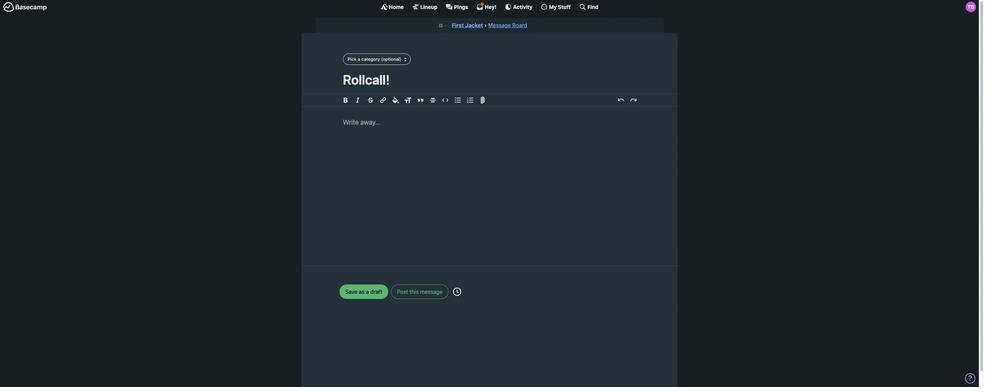 Task type: describe. For each thing, give the bounding box(es) containing it.
hey! button
[[476, 2, 496, 10]]

›
[[484, 22, 487, 28]]

save as a draft
[[345, 289, 382, 295]]

post this message
[[397, 289, 443, 295]]

this
[[410, 289, 419, 295]]

first
[[452, 22, 464, 28]]

hey!
[[485, 4, 496, 10]]

category
[[361, 56, 380, 62]]

post this message button
[[391, 285, 449, 299]]

save as a draft button
[[339, 285, 388, 299]]

tyler black image
[[966, 2, 976, 12]]

as
[[359, 289, 365, 295]]

activity
[[513, 4, 533, 10]]

board
[[512, 22, 527, 28]]

first jacket
[[452, 22, 483, 28]]

find button
[[579, 3, 598, 10]]

schedule this to post later image
[[453, 288, 461, 296]]

save
[[345, 289, 357, 295]]

message
[[488, 22, 511, 28]]

pings
[[454, 4, 468, 10]]

pick a category (optional) button
[[343, 54, 411, 65]]

Type a title… text field
[[343, 72, 636, 87]]

find
[[587, 4, 598, 10]]

my stuff
[[549, 4, 571, 10]]

home link
[[381, 3, 404, 10]]

first jacket link
[[452, 22, 483, 28]]

pings button
[[446, 3, 468, 10]]

pick a category (optional)
[[348, 56, 401, 62]]

message
[[420, 289, 443, 295]]

main element
[[0, 0, 979, 13]]

post
[[397, 289, 408, 295]]

my
[[549, 4, 557, 10]]

home
[[389, 4, 404, 10]]

lineup link
[[412, 3, 437, 10]]

› message board
[[484, 22, 527, 28]]

activity link
[[505, 3, 533, 10]]

message board link
[[488, 22, 527, 28]]



Task type: vqa. For each thing, say whether or not it's contained in the screenshot.
Message Board link
yes



Task type: locate. For each thing, give the bounding box(es) containing it.
a right pick
[[358, 56, 360, 62]]

a
[[358, 56, 360, 62], [366, 289, 369, 295]]

(optional)
[[381, 56, 401, 62]]

0 vertical spatial a
[[358, 56, 360, 62]]

switch accounts image
[[3, 2, 47, 12]]

a right as
[[366, 289, 369, 295]]

1 vertical spatial a
[[366, 289, 369, 295]]

draft
[[370, 289, 382, 295]]

1 horizontal spatial a
[[366, 289, 369, 295]]

jacket
[[465, 22, 483, 28]]

Write away… text field
[[322, 107, 657, 258]]

my stuff button
[[541, 3, 571, 10]]

0 horizontal spatial a
[[358, 56, 360, 62]]

pick
[[348, 56, 357, 62]]

stuff
[[558, 4, 571, 10]]

lineup
[[420, 4, 437, 10]]



